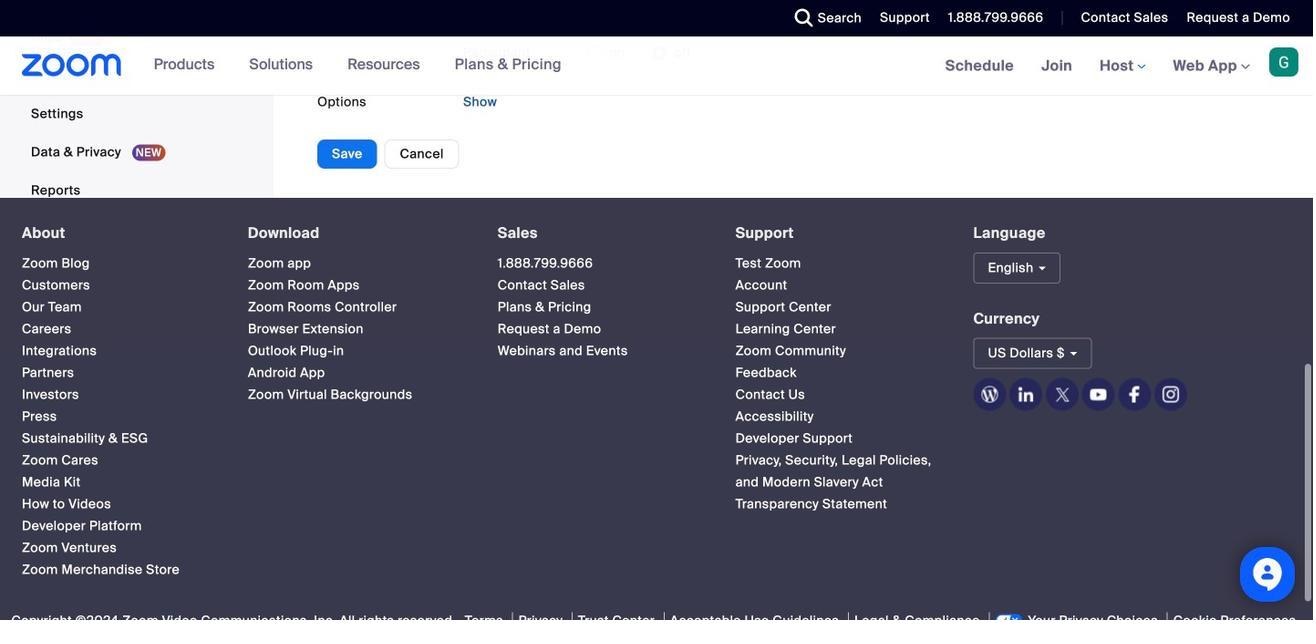 Task type: vqa. For each thing, say whether or not it's contained in the screenshot.
Product Information navigation
yes



Task type: locate. For each thing, give the bounding box(es) containing it.
option group
[[587, 9, 691, 39], [587, 39, 691, 68]]

meetings navigation
[[932, 36, 1314, 96]]

profile picture image
[[1270, 47, 1299, 77]]

heading
[[22, 226, 215, 242], [248, 226, 465, 242], [498, 226, 703, 242], [736, 226, 941, 242]]

2 option group from the top
[[587, 39, 691, 68]]

1 heading from the left
[[22, 226, 215, 242]]

banner
[[0, 36, 1314, 96]]

4 heading from the left
[[736, 226, 941, 242]]



Task type: describe. For each thing, give the bounding box(es) containing it.
product information navigation
[[140, 36, 576, 95]]

zoom logo image
[[22, 54, 122, 77]]

personal menu menu
[[0, 0, 268, 211]]

2 heading from the left
[[248, 226, 465, 242]]

1 option group from the top
[[587, 9, 691, 39]]

3 heading from the left
[[498, 226, 703, 242]]



